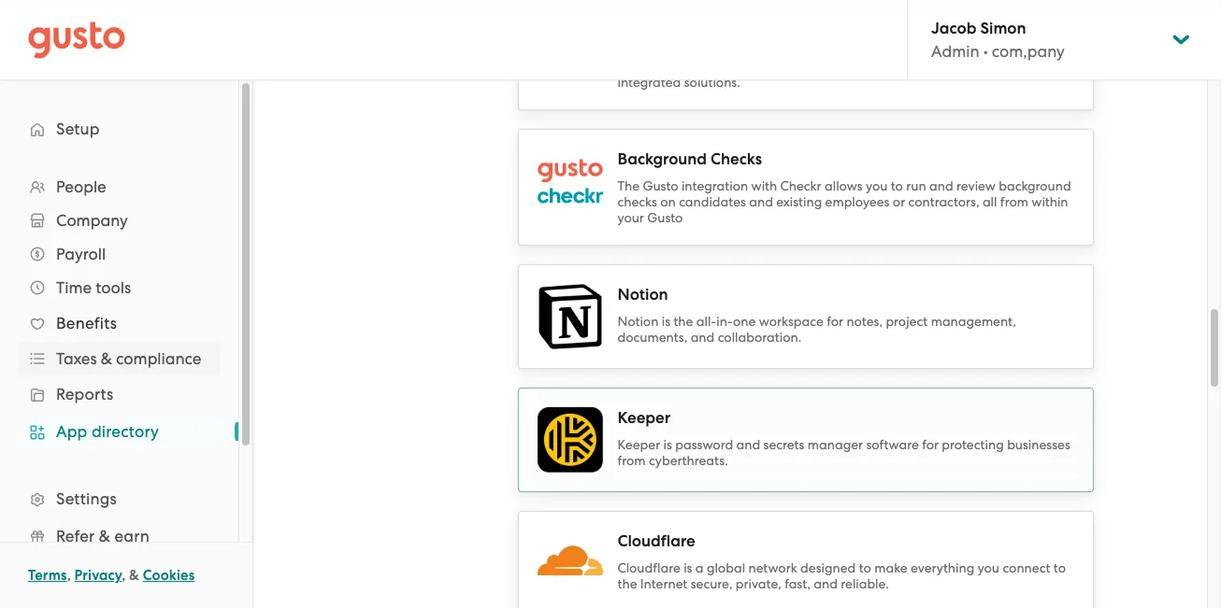 Task type: vqa. For each thing, say whether or not it's contained in the screenshot.
By
no



Task type: describe. For each thing, give the bounding box(es) containing it.
1 horizontal spatial your
[[649, 43, 676, 58]]

export
[[843, 43, 882, 58]]

admin
[[931, 42, 979, 61]]

to inside map your general ledger accounts to export payroll data for your bookkeeping software. this app supports bookkeeping workflows for non- integrated solutions.
[[827, 43, 839, 58]]

directory
[[92, 423, 159, 441]]

to inside background checks the gusto integration with checkr allows you to run and review background checks on candidates and existing employees or contractors, all from within your gusto
[[891, 179, 903, 194]]

2 keeper from the top
[[618, 438, 660, 453]]

a
[[695, 561, 704, 576]]

payroll
[[885, 43, 926, 58]]

allows
[[825, 179, 863, 194]]

all
[[983, 194, 997, 209]]

checks
[[711, 150, 762, 169]]

jacob simon admin • com,pany
[[931, 19, 1065, 61]]

cloudflare cloudflare is a global network designed to make everything you connect to the internet secure, private, fast, and reliable.
[[618, 532, 1066, 592]]

from inside 'keeper keeper is password and secrets manager software for protecting businesses from cyberthreats.'
[[618, 453, 646, 468]]

workflows
[[949, 59, 1009, 74]]

home image
[[28, 21, 125, 58]]

map your general ledger accounts to export payroll data for your bookkeeping software. this app supports bookkeeping workflows for non- integrated solutions. button
[[518, 0, 1094, 110]]

businesses
[[1007, 438, 1070, 453]]

app directory
[[56, 423, 159, 441]]

project
[[886, 314, 928, 329]]

tools
[[96, 279, 131, 297]]

earn
[[114, 527, 150, 546]]

cookies button
[[143, 565, 195, 587]]

internet
[[640, 577, 687, 592]]

time tools button
[[19, 271, 220, 305]]

from inside background checks the gusto integration with checkr allows you to run and review background checks on candidates and existing employees or contractors, all from within your gusto
[[1000, 194, 1028, 209]]

or
[[893, 194, 905, 209]]

fast,
[[785, 577, 811, 592]]

settings link
[[19, 482, 220, 516]]

checks
[[618, 194, 657, 209]]

you inside background checks the gusto integration with checkr allows you to run and review background checks on candidates and existing employees or contractors, all from within your gusto
[[866, 179, 888, 194]]

data
[[929, 43, 958, 58]]

2 notion from the top
[[618, 314, 659, 329]]

background
[[618, 150, 707, 169]]

employees
[[825, 194, 890, 209]]

the
[[618, 179, 640, 194]]

keeper logo image
[[537, 408, 603, 473]]

ledger
[[728, 43, 767, 58]]

candidates
[[679, 194, 746, 209]]

time tools
[[56, 279, 131, 297]]

network
[[748, 561, 797, 576]]

1 bookkeeping from the left
[[618, 59, 696, 74]]

privacy
[[74, 568, 122, 584]]

1 keeper from the top
[[618, 409, 671, 428]]

notion notion is the all-in-one workspace for notes, project management, documents, and collaboration.
[[618, 285, 1016, 345]]

is for keeper
[[663, 438, 672, 453]]

non-
[[1032, 59, 1061, 74]]

jacob
[[931, 19, 976, 38]]

1 notion from the top
[[618, 285, 668, 305]]

1 vertical spatial gusto
[[647, 210, 683, 225]]

reports
[[56, 385, 114, 404]]

background
[[999, 179, 1071, 194]]

existing
[[776, 194, 822, 209]]

company
[[56, 211, 128, 230]]

integration
[[682, 179, 748, 194]]

background checks logo image
[[537, 149, 603, 214]]

1 cloudflare from the top
[[618, 532, 695, 552]]

solutions.
[[684, 75, 740, 90]]

password
[[675, 438, 733, 453]]

for left •
[[962, 43, 978, 58]]

workspace
[[759, 314, 824, 329]]

and inside notion notion is the all-in-one workspace for notes, project management, documents, and collaboration.
[[691, 330, 715, 345]]

com,pany
[[992, 42, 1065, 61]]

collaboration.
[[718, 330, 801, 345]]

setup
[[56, 120, 100, 138]]

for left the non- at right
[[1013, 59, 1029, 74]]

2 , from the left
[[122, 568, 126, 584]]

you inside cloudflare cloudflare is a global network designed to make everything you connect to the internet secure, private, fast, and reliable.
[[978, 561, 1000, 576]]

& for earn
[[99, 527, 110, 546]]

people button
[[19, 170, 220, 204]]

people
[[56, 178, 106, 196]]

designed
[[800, 561, 856, 576]]



Task type: locate. For each thing, give the bounding box(es) containing it.
and left secrets
[[736, 438, 760, 453]]

to up or
[[891, 179, 903, 194]]

& left cookies
[[129, 568, 139, 584]]

1 , from the left
[[67, 568, 71, 584]]

0 horizontal spatial you
[[866, 179, 888, 194]]

company button
[[19, 204, 220, 237]]

protecting
[[942, 438, 1004, 453]]

is for notion
[[662, 314, 670, 329]]

you up employees
[[866, 179, 888, 194]]

,
[[67, 568, 71, 584], [122, 568, 126, 584]]

is inside notion notion is the all-in-one workspace for notes, project management, documents, and collaboration.
[[662, 314, 670, 329]]

1 horizontal spatial bookkeeping
[[868, 59, 946, 74]]

0 horizontal spatial bookkeeping
[[618, 59, 696, 74]]

0 vertical spatial keeper
[[618, 409, 671, 428]]

keeper
[[618, 409, 671, 428], [618, 438, 660, 453]]

bookkeeping
[[618, 59, 696, 74], [868, 59, 946, 74]]

supports
[[812, 59, 864, 74]]

make
[[874, 561, 908, 576]]

background checks the gusto integration with checkr allows you to run and review background checks on candidates and existing employees or contractors, all from within your gusto
[[618, 150, 1071, 225]]

from left cyberthreats. at the right of page
[[618, 453, 646, 468]]

cyberthreats.
[[649, 453, 728, 468]]

0 vertical spatial is
[[662, 314, 670, 329]]

documents,
[[618, 330, 687, 345]]

global
[[707, 561, 745, 576]]

is up cyberthreats. at the right of page
[[663, 438, 672, 453]]

is for cloudflare
[[684, 561, 692, 576]]

the inside cloudflare cloudflare is a global network designed to make everything you connect to the internet secure, private, fast, and reliable.
[[618, 577, 637, 592]]

compliance
[[116, 350, 201, 368]]

to up reliable.
[[859, 561, 871, 576]]

, left privacy
[[67, 568, 71, 584]]

cloudflare logo image
[[537, 531, 603, 597]]

1 vertical spatial the
[[618, 577, 637, 592]]

this
[[758, 59, 781, 74]]

1 horizontal spatial from
[[1000, 194, 1028, 209]]

manager
[[808, 438, 863, 453]]

accounts
[[770, 43, 824, 58]]

2 cloudflare from the top
[[618, 561, 680, 576]]

you
[[866, 179, 888, 194], [978, 561, 1000, 576]]

0 vertical spatial the
[[674, 314, 693, 329]]

from
[[1000, 194, 1028, 209], [618, 453, 646, 468]]

is
[[662, 314, 670, 329], [663, 438, 672, 453], [684, 561, 692, 576]]

is up "documents,"
[[662, 314, 670, 329]]

taxes
[[56, 350, 97, 368]]

and inside cloudflare cloudflare is a global network designed to make everything you connect to the internet secure, private, fast, and reliable.
[[814, 577, 838, 592]]

notion
[[618, 285, 668, 305], [618, 314, 659, 329]]

reliable.
[[841, 577, 889, 592]]

2 horizontal spatial your
[[981, 43, 1008, 58]]

to up the supports
[[827, 43, 839, 58]]

app
[[56, 423, 87, 441]]

app directory link
[[19, 415, 220, 449]]

& left earn
[[99, 527, 110, 546]]

benefits link
[[19, 307, 220, 340]]

terms , privacy , & cookies
[[28, 568, 195, 584]]

terms
[[28, 568, 67, 584]]

for inside notion notion is the all-in-one workspace for notes, project management, documents, and collaboration.
[[827, 314, 843, 329]]

0 vertical spatial cloudflare
[[618, 532, 695, 552]]

bookkeeping up integrated
[[618, 59, 696, 74]]

map
[[618, 43, 646, 58]]

0 horizontal spatial your
[[618, 210, 644, 225]]

payroll button
[[19, 237, 220, 271]]

0 vertical spatial &
[[101, 350, 112, 368]]

1 horizontal spatial the
[[674, 314, 693, 329]]

payroll
[[56, 245, 106, 264]]

management,
[[931, 314, 1016, 329]]

0 horizontal spatial from
[[618, 453, 646, 468]]

gusto down on
[[647, 210, 683, 225]]

general
[[679, 43, 725, 58]]

2 vertical spatial is
[[684, 561, 692, 576]]

in-
[[716, 314, 733, 329]]

refer & earn
[[56, 527, 150, 546]]

privacy link
[[74, 568, 122, 584]]

& for compliance
[[101, 350, 112, 368]]

one
[[733, 314, 756, 329]]

for left notes,
[[827, 314, 843, 329]]

0 vertical spatial from
[[1000, 194, 1028, 209]]

software.
[[699, 59, 755, 74]]

secrets
[[763, 438, 804, 453]]

your up workflows
[[981, 43, 1008, 58]]

notes,
[[847, 314, 883, 329]]

taxes & compliance button
[[19, 342, 220, 376]]

on
[[660, 194, 676, 209]]

simon
[[980, 19, 1026, 38]]

and down designed
[[814, 577, 838, 592]]

the left the 'all-'
[[674, 314, 693, 329]]

the
[[674, 314, 693, 329], [618, 577, 637, 592]]

0 horizontal spatial ,
[[67, 568, 71, 584]]

1 vertical spatial &
[[99, 527, 110, 546]]

checkr
[[780, 179, 822, 194]]

and
[[929, 179, 953, 194], [749, 194, 773, 209], [691, 330, 715, 345], [736, 438, 760, 453], [814, 577, 838, 592]]

secure,
[[691, 577, 732, 592]]

the inside notion notion is the all-in-one workspace for notes, project management, documents, and collaboration.
[[674, 314, 693, 329]]

refer & earn link
[[19, 520, 220, 554]]

taxes & compliance
[[56, 350, 201, 368]]

the left "internet"
[[618, 577, 637, 592]]

notion logo image
[[537, 284, 603, 350]]

& right taxes
[[101, 350, 112, 368]]

is left the a in the right of the page
[[684, 561, 692, 576]]

app
[[785, 59, 809, 74]]

time
[[56, 279, 92, 297]]

for inside 'keeper keeper is password and secrets manager software for protecting businesses from cyberthreats.'
[[922, 438, 939, 453]]

benefits
[[56, 314, 117, 333]]

and down with
[[749, 194, 773, 209]]

1 horizontal spatial ,
[[122, 568, 126, 584]]

to right connect
[[1054, 561, 1066, 576]]

list containing people
[[0, 170, 238, 609]]

gusto navigation element
[[0, 80, 238, 609]]

integrated
[[618, 75, 681, 90]]

settings
[[56, 490, 117, 509]]

review
[[957, 179, 996, 194]]

private,
[[736, 577, 781, 592]]

•
[[983, 42, 988, 61]]

, down refer & earn link
[[122, 568, 126, 584]]

connect
[[1003, 561, 1050, 576]]

gusto up on
[[643, 179, 678, 194]]

0 horizontal spatial the
[[618, 577, 637, 592]]

1 vertical spatial keeper
[[618, 438, 660, 453]]

2 vertical spatial &
[[129, 568, 139, 584]]

and up contractors,
[[929, 179, 953, 194]]

refer
[[56, 527, 95, 546]]

run
[[906, 179, 926, 194]]

software
[[866, 438, 919, 453]]

is inside cloudflare cloudflare is a global network designed to make everything you connect to the internet secure, private, fast, and reliable.
[[684, 561, 692, 576]]

your
[[649, 43, 676, 58], [981, 43, 1008, 58], [618, 210, 644, 225]]

0 vertical spatial notion
[[618, 285, 668, 305]]

reports link
[[19, 378, 220, 411]]

and down the 'all-'
[[691, 330, 715, 345]]

map your general ledger accounts to export payroll data for your bookkeeping software. this app supports bookkeeping workflows for non- integrated solutions.
[[618, 43, 1061, 90]]

0 vertical spatial gusto
[[643, 179, 678, 194]]

bookkeeping down payroll
[[868, 59, 946, 74]]

&
[[101, 350, 112, 368], [99, 527, 110, 546], [129, 568, 139, 584]]

for right software
[[922, 438, 939, 453]]

from right all
[[1000, 194, 1028, 209]]

cookies
[[143, 568, 195, 584]]

your inside background checks the gusto integration with checkr allows you to run and review background checks on candidates and existing employees or contractors, all from within your gusto
[[618, 210, 644, 225]]

your right map
[[649, 43, 676, 58]]

& inside dropdown button
[[101, 350, 112, 368]]

with
[[751, 179, 777, 194]]

1 vertical spatial you
[[978, 561, 1000, 576]]

for
[[962, 43, 978, 58], [1013, 59, 1029, 74], [827, 314, 843, 329], [922, 438, 939, 453]]

0 vertical spatial you
[[866, 179, 888, 194]]

and inside 'keeper keeper is password and secrets manager software for protecting businesses from cyberthreats.'
[[736, 438, 760, 453]]

cloudflare
[[618, 532, 695, 552], [618, 561, 680, 576]]

list
[[0, 170, 238, 609]]

is inside 'keeper keeper is password and secrets manager software for protecting businesses from cyberthreats.'
[[663, 438, 672, 453]]

setup link
[[19, 112, 220, 146]]

1 vertical spatial notion
[[618, 314, 659, 329]]

contractors,
[[908, 194, 979, 209]]

1 vertical spatial is
[[663, 438, 672, 453]]

1 vertical spatial cloudflare
[[618, 561, 680, 576]]

everything
[[911, 561, 974, 576]]

all-
[[696, 314, 716, 329]]

1 vertical spatial from
[[618, 453, 646, 468]]

you left connect
[[978, 561, 1000, 576]]

your down checks
[[618, 210, 644, 225]]

2 bookkeeping from the left
[[868, 59, 946, 74]]

to
[[827, 43, 839, 58], [891, 179, 903, 194], [859, 561, 871, 576], [1054, 561, 1066, 576]]

1 horizontal spatial you
[[978, 561, 1000, 576]]



